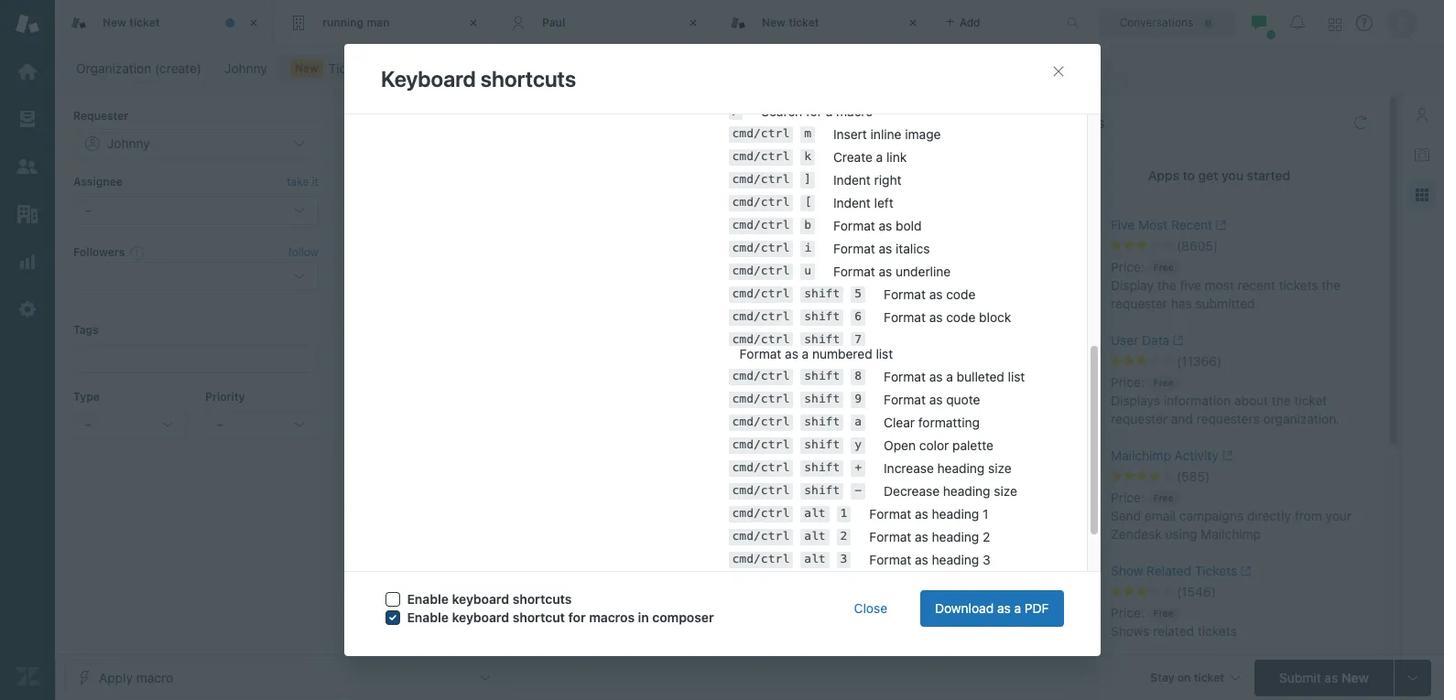 Task type: locate. For each thing, give the bounding box(es) containing it.
1 vertical spatial mailchimp
[[1201, 527, 1261, 542]]

as for format as heading 1
[[915, 507, 928, 522]]

- for type
[[85, 417, 91, 432]]

mailchimp down campaigns
[[1201, 527, 1261, 542]]

0 horizontal spatial -
[[85, 417, 91, 432]]

0 vertical spatial for
[[806, 104, 822, 119]]

]
[[804, 172, 811, 186]]

shift left decrease
[[804, 484, 840, 497]]

format for format as underline
[[833, 264, 875, 279]]

format as code block
[[884, 310, 1011, 325]]

submit
[[1280, 670, 1321, 686]]

most
[[1205, 278, 1234, 293]]

format down format as code
[[884, 310, 926, 325]]

new right johnny
[[295, 61, 319, 75]]

a inside 7 format as a numbered list
[[802, 346, 809, 362]]

views image
[[16, 107, 39, 131]]

12 cmd/ctrl from the top
[[732, 392, 789, 406]]

mailchimp
[[1111, 448, 1171, 463], [1201, 527, 1261, 542]]

format for format as bold
[[833, 218, 875, 234]]

format
[[833, 218, 875, 234], [833, 241, 875, 256], [833, 264, 875, 279], [884, 287, 926, 302], [884, 310, 926, 325], [739, 346, 781, 362], [884, 369, 926, 385], [884, 392, 926, 408], [869, 507, 911, 522], [869, 529, 911, 545], [869, 552, 911, 568]]

1 vertical spatial tickets
[[1198, 624, 1237, 639]]

shift up 7 format as a numbered list in the right of the page
[[804, 310, 840, 323]]

1 vertical spatial indent
[[833, 195, 870, 211]]

format down indent left
[[833, 218, 875, 234]]

(opens in a new tab) image up 3 stars. 1546 reviews. element
[[1238, 566, 1252, 577]]

as up format as quote
[[929, 369, 943, 385]]

requester down display
[[1111, 296, 1168, 311]]

as down left
[[879, 218, 892, 234]]

18 cmd/ctrl from the top
[[732, 529, 789, 543]]

2 alt from the top
[[804, 529, 825, 543]]

indent left
[[833, 195, 893, 211]]

format as a bulleted list
[[884, 369, 1025, 385]]

1 horizontal spatial -
[[217, 417, 223, 432]]

0 horizontal spatial 1
[[840, 507, 847, 520]]

5 cmd/ctrl from the top
[[732, 218, 789, 232]]

free inside price: free displays information about the ticket requester and requesters organization.
[[1154, 377, 1174, 388]]

1 vertical spatial shortcuts
[[513, 592, 572, 607]]

ticket up 'secondary' element
[[789, 15, 819, 29]]

clear formatting
[[884, 415, 980, 431]]

for up m
[[806, 104, 822, 119]]

a left pdf
[[1014, 601, 1021, 616]]

free inside price: free shows related tickets
[[1154, 608, 1174, 619]]

keyboard shortcuts
[[381, 66, 576, 92]]

price: free shows related tickets
[[1111, 605, 1237, 639]]

format text image
[[390, 627, 405, 641]]

as inside button
[[997, 601, 1011, 616]]

cmd/ctrl for indent right
[[732, 172, 789, 186]]

as for format as code
[[929, 287, 943, 302]]

1 horizontal spatial 2
[[982, 529, 990, 545]]

17 cmd/ctrl from the top
[[732, 507, 789, 520]]

as up 'format as code block'
[[929, 287, 943, 302]]

organization.
[[1264, 411, 1340, 427]]

format up format as quote
[[884, 369, 926, 385]]

a left the macro
[[826, 104, 832, 119]]

ticket up organization (create)
[[129, 15, 160, 29]]

2 cmd/ctrl from the top
[[732, 149, 789, 163]]

format left 'numbered'
[[739, 346, 781, 362]]

cmd/ctrl for 8
[[732, 369, 789, 383]]

1 vertical spatial apps
[[1148, 168, 1180, 183]]

1 vertical spatial code
[[946, 310, 975, 325]]

15 cmd/ctrl from the top
[[732, 461, 789, 474]]

tickets right related at right bottom
[[1198, 624, 1237, 639]]

running man tab
[[275, 0, 495, 46]]

free for related
[[1154, 608, 1174, 619]]

format inside 7 format as a numbered list
[[739, 346, 781, 362]]

3 stars. 11366 reviews. element
[[1111, 354, 1376, 370]]

cmd/ctrl for 1
[[732, 507, 789, 520]]

cmd/ctrl for insert inline image
[[732, 126, 789, 140]]

shift for format as quote
[[804, 392, 840, 406]]

1 horizontal spatial 3
[[982, 552, 990, 568]]

free inside the price: free send email campaigns directly from your zendesk using mailchimp
[[1154, 493, 1174, 504]]

2 requester from the top
[[1111, 411, 1168, 427]]

1 alt from the top
[[804, 507, 825, 520]]

a
[[826, 104, 832, 119], [876, 149, 883, 165], [802, 346, 809, 362], [946, 369, 953, 385], [854, 415, 862, 429], [1014, 601, 1021, 616]]

five
[[1180, 278, 1202, 293]]

1 code from the top
[[946, 287, 975, 302]]

the up organization.
[[1272, 393, 1291, 409]]

enable
[[407, 592, 449, 607], [407, 610, 449, 626]]

format for format as code block
[[884, 310, 926, 325]]

cmd/ctrl for 6
[[732, 310, 789, 323]]

2 down 'decrease heading size'
[[982, 529, 990, 545]]

download as a pdf button
[[921, 591, 1064, 627]]

u
[[804, 264, 811, 278]]

the inside price: free displays information about the ticket requester and requesters organization.
[[1272, 393, 1291, 409]]

0 horizontal spatial apps
[[1071, 114, 1105, 131]]

1 vertical spatial requester
[[1111, 411, 1168, 427]]

free
[[1154, 262, 1174, 273], [1154, 377, 1174, 388], [1154, 493, 1174, 504], [1154, 608, 1174, 619]]

1 down 'decrease heading size'
[[982, 507, 988, 522]]

as left pdf
[[997, 601, 1011, 616]]

2 shift from the top
[[804, 310, 840, 323]]

1 vertical spatial size
[[994, 484, 1017, 499]]

4 stars. 585 reviews. element
[[1111, 469, 1376, 485]]

heading down format as heading 2
[[932, 552, 979, 568]]

cmd/ctrl for 5
[[732, 287, 789, 300]]

take
[[287, 175, 309, 189]]

directly
[[1247, 508, 1291, 524]]

enable keyboard shortcuts enable keyboard shortcut for macros in composer
[[407, 592, 714, 626]]

m
[[804, 126, 811, 140]]

1 horizontal spatial (opens in a new tab) image
[[1219, 451, 1233, 462]]

0 vertical spatial code
[[946, 287, 975, 302]]

1 horizontal spatial for
[[806, 104, 822, 119]]

as down format as code
[[929, 310, 943, 325]]

shift for increase heading size
[[804, 461, 840, 474]]

mailchimp down and
[[1111, 448, 1171, 463]]

a left 'numbered'
[[802, 346, 809, 362]]

as down format as italics
[[879, 264, 892, 279]]

1 requester from the top
[[1111, 296, 1168, 311]]

cmd/ctrl for format as bold
[[732, 218, 789, 232]]

a left link
[[876, 149, 883, 165]]

macro
[[836, 104, 873, 119]]

0 vertical spatial enable
[[407, 592, 449, 607]]

show related tickets link
[[1111, 562, 1343, 584]]

new ticket tab
[[55, 0, 275, 46], [714, 0, 934, 46]]

2 horizontal spatial -
[[854, 484, 862, 497]]

new inside 'secondary' element
[[295, 61, 319, 75]]

0 horizontal spatial ticket
[[129, 15, 160, 29]]

heading up format as heading 3
[[932, 529, 979, 545]]

5 shift from the top
[[804, 392, 840, 406]]

format as italics
[[833, 241, 930, 256]]

as inside 7 format as a numbered list
[[785, 346, 798, 362]]

(opens in a new tab) image
[[1170, 336, 1184, 346], [1219, 451, 1233, 462], [1238, 566, 1252, 577]]

tickets
[[1279, 278, 1319, 293], [1198, 624, 1237, 639]]

1 price: from the top
[[1111, 259, 1145, 275]]

size for increase heading size
[[988, 461, 1011, 476]]

new ticket up 'secondary' element
[[762, 15, 819, 29]]

- down type
[[85, 417, 91, 432]]

2 free from the top
[[1154, 377, 1174, 388]]

price: for display
[[1111, 259, 1145, 275]]

7 cmd/ctrl from the top
[[732, 264, 789, 278]]

format as heading 1
[[869, 507, 988, 522]]

2 horizontal spatial ticket
[[1295, 393, 1328, 409]]

close image
[[245, 14, 263, 32], [464, 14, 483, 32], [684, 14, 703, 32], [1051, 64, 1066, 79]]

2 vertical spatial alt
[[804, 552, 825, 566]]

0 vertical spatial alt
[[804, 507, 825, 520]]

shortcuts down tabs 'tab list'
[[480, 66, 576, 92]]

0 horizontal spatial the
[[1158, 278, 1177, 293]]

format up clear
[[884, 392, 926, 408]]

3 alt from the top
[[804, 552, 825, 566]]

code left block
[[946, 310, 975, 325]]

free for the
[[1154, 262, 1174, 273]]

to
[[1183, 168, 1195, 183]]

2 keyboard from the top
[[452, 610, 509, 626]]

1 new ticket tab from the left
[[55, 0, 275, 46]]

1 horizontal spatial new ticket tab
[[714, 0, 934, 46]]

code up 'format as code block'
[[946, 287, 975, 302]]

0 vertical spatial requester
[[1111, 296, 1168, 311]]

1 horizontal spatial tickets
[[1279, 278, 1319, 293]]

cmd/ctrl for 9
[[732, 392, 789, 406]]

free inside price: free display the five most recent tickets the requester has submitted
[[1154, 262, 1174, 273]]

price: inside price: free shows related tickets
[[1111, 605, 1145, 621]]

2 horizontal spatial (opens in a new tab) image
[[1238, 566, 1252, 577]]

ticket
[[129, 15, 160, 29], [789, 15, 819, 29], [1295, 393, 1328, 409]]

0 horizontal spatial 2
[[840, 529, 847, 543]]

- button down priority
[[205, 410, 319, 440]]

shift left 7
[[804, 333, 840, 346]]

requester inside price: free displays information about the ticket requester and requesters organization.
[[1111, 411, 1168, 427]]

0 horizontal spatial list
[[876, 346, 893, 362]]

man
[[367, 15, 390, 29]]

for inside enable keyboard shortcuts enable keyboard shortcut for macros in composer
[[568, 610, 586, 626]]

decrease heading size
[[884, 484, 1017, 499]]

list
[[876, 346, 893, 362], [1008, 369, 1025, 385]]

1 vertical spatial (opens in a new tab) image
[[1219, 451, 1233, 462]]

1 - button from the left
[[73, 410, 187, 440]]

as for format as heading 3
[[915, 552, 928, 568]]

heading for 2
[[932, 529, 979, 545]]

- button
[[73, 410, 187, 440], [205, 410, 319, 440]]

3
[[840, 552, 847, 566], [982, 552, 990, 568]]

free for email
[[1154, 493, 1174, 504]]

shortcuts up shortcut
[[513, 592, 572, 607]]

2 new ticket from the left
[[762, 15, 819, 29]]

free up related at right bottom
[[1154, 608, 1174, 619]]

- for priority
[[217, 417, 223, 432]]

y
[[854, 438, 862, 452]]

show related tickets
[[1111, 563, 1238, 579]]

as down format as heading 1
[[915, 529, 928, 545]]

format down format as underline
[[884, 287, 926, 302]]

1 horizontal spatial apps
[[1148, 168, 1180, 183]]

shift left + at the bottom right
[[804, 461, 840, 474]]

1 left format as heading 1
[[840, 507, 847, 520]]

as down format as heading 2
[[915, 552, 928, 568]]

1 cmd/ctrl from the top
[[732, 126, 789, 140]]

close image inside paul tab
[[684, 14, 703, 32]]

tickets inside price: free display the five most recent tickets the requester has submitted
[[1279, 278, 1319, 293]]

a up y
[[854, 415, 862, 429]]

2 indent from the top
[[833, 195, 870, 211]]

most
[[1139, 217, 1168, 233]]

2 code from the top
[[946, 310, 975, 325]]

displays
[[1111, 393, 1161, 409]]

indent down create
[[833, 172, 870, 188]]

1 vertical spatial enable
[[407, 610, 449, 626]]

1 horizontal spatial 1
[[982, 507, 988, 522]]

1 indent from the top
[[833, 172, 870, 188]]

format for format as a bulleted list
[[884, 369, 926, 385]]

new ticket up organization (create)
[[103, 15, 160, 29]]

a up quote
[[946, 369, 953, 385]]

(1546)
[[1177, 584, 1216, 600]]

as up format as heading 2
[[915, 507, 928, 522]]

requester down "displays"
[[1111, 411, 1168, 427]]

1 horizontal spatial the
[[1272, 393, 1291, 409]]

1 horizontal spatial - button
[[205, 410, 319, 440]]

price: inside price: free displays information about the ticket requester and requesters organization.
[[1111, 375, 1145, 390]]

- button down type
[[73, 410, 187, 440]]

organization (create)
[[76, 60, 202, 76]]

1 free from the top
[[1154, 262, 1174, 273]]

price: for displays
[[1111, 375, 1145, 390]]

- down priority
[[217, 417, 223, 432]]

11 cmd/ctrl from the top
[[732, 369, 789, 383]]

price: up "displays"
[[1111, 375, 1145, 390]]

size down palette
[[988, 461, 1011, 476]]

3 cmd/ctrl from the top
[[732, 172, 789, 186]]

indent down indent right
[[833, 195, 870, 211]]

free up email
[[1154, 493, 1174, 504]]

0 horizontal spatial 3
[[840, 552, 847, 566]]

0 horizontal spatial for
[[568, 610, 586, 626]]

knowledge image
[[1415, 147, 1430, 162]]

apps for apps
[[1071, 114, 1105, 131]]

14 cmd/ctrl from the top
[[732, 438, 789, 452]]

as up the "clear formatting"
[[929, 392, 943, 408]]

1 horizontal spatial new ticket
[[762, 15, 819, 29]]

has
[[1171, 296, 1192, 311]]

6 shift from the top
[[804, 415, 840, 429]]

0 horizontal spatial tickets
[[1198, 624, 1237, 639]]

19 cmd/ctrl from the top
[[732, 552, 789, 566]]

1 vertical spatial for
[[568, 610, 586, 626]]

0 vertical spatial apps
[[1071, 114, 1105, 131]]

new ticket tab up (create) at the top left of page
[[55, 0, 275, 46]]

1 shift from the top
[[804, 287, 840, 300]]

format down decrease
[[869, 507, 911, 522]]

8 shift from the top
[[804, 461, 840, 474]]

(opens in a new tab) image up 4 stars. 585 reviews. element
[[1219, 451, 1233, 462]]

size down 'increase heading size'
[[994, 484, 1017, 499]]

1 horizontal spatial list
[[1008, 369, 1025, 385]]

2 up close button
[[840, 529, 847, 543]]

8 cmd/ctrl from the top
[[732, 287, 789, 300]]

new ticket tab up 'secondary' element
[[714, 0, 934, 46]]

for left macros
[[568, 610, 586, 626]]

download as a pdf
[[935, 601, 1049, 616]]

close image inside keyboard shortcuts dialog
[[1051, 64, 1066, 79]]

mailchimp inside the price: free send email campaigns directly from your zendesk using mailchimp
[[1201, 527, 1261, 542]]

2 - button from the left
[[205, 410, 319, 440]]

shift down 7 format as a numbered list in the right of the page
[[804, 369, 840, 383]]

format down format as bold on the top of page
[[833, 241, 875, 256]]

3 up download as a pdf
[[982, 552, 990, 568]]

link
[[886, 149, 907, 165]]

0 vertical spatial list
[[876, 346, 893, 362]]

the right recent
[[1322, 278, 1341, 293]]

related
[[1147, 563, 1192, 579]]

price: up shows
[[1111, 605, 1145, 621]]

format down format as heading 2
[[869, 552, 911, 568]]

- button for type
[[73, 410, 187, 440]]

type
[[73, 390, 100, 404]]

4 free from the top
[[1154, 608, 1174, 619]]

heading down 'decrease heading size'
[[932, 507, 979, 522]]

list right bulleted
[[1008, 369, 1025, 385]]

(585)
[[1177, 469, 1210, 485]]

bold
[[895, 218, 922, 234]]

block
[[979, 310, 1011, 325]]

assignee
[[73, 175, 123, 189]]

size
[[988, 461, 1011, 476], [994, 484, 1017, 499]]

(opens in a new tab) image inside show related tickets link
[[1238, 566, 1252, 577]]

shift
[[804, 287, 840, 300], [804, 310, 840, 323], [804, 333, 840, 346], [804, 369, 840, 383], [804, 392, 840, 406], [804, 415, 840, 429], [804, 438, 840, 452], [804, 461, 840, 474], [804, 484, 840, 497]]

0 horizontal spatial new ticket
[[103, 15, 160, 29]]

1 enable from the top
[[407, 592, 449, 607]]

price: free send email campaigns directly from your zendesk using mailchimp
[[1111, 490, 1352, 542]]

keyboard
[[381, 66, 476, 92]]

tickets right recent
[[1279, 278, 1319, 293]]

- down + at the bottom right
[[854, 484, 862, 497]]

(opens in a new tab) image inside mailchimp activity link
[[1219, 451, 1233, 462]]

apps for apps to get you started
[[1148, 168, 1180, 183]]

format down format as heading 1
[[869, 529, 911, 545]]

9 cmd/ctrl from the top
[[732, 310, 789, 323]]

cmd/ctrl for -
[[732, 484, 789, 497]]

0 vertical spatial keyboard
[[452, 592, 509, 607]]

0 horizontal spatial mailchimp
[[1111, 448, 1171, 463]]

email
[[1145, 508, 1176, 524]]

tickets inside price: free shows related tickets
[[1198, 624, 1237, 639]]

apps
[[1071, 114, 1105, 131], [1148, 168, 1180, 183]]

five
[[1111, 217, 1135, 233]]

numbered
[[812, 346, 872, 362]]

shift down 'numbered'
[[804, 415, 840, 429]]

4 price: from the top
[[1111, 605, 1145, 621]]

4 cmd/ctrl from the top
[[732, 195, 789, 209]]

1 horizontal spatial mailchimp
[[1201, 527, 1261, 542]]

related
[[1153, 624, 1195, 639]]

code for format as code
[[946, 287, 975, 302]]

0 vertical spatial (opens in a new tab) image
[[1170, 336, 1184, 346]]

user data
[[1111, 332, 1170, 348]]

0 horizontal spatial (opens in a new tab) image
[[1170, 336, 1184, 346]]

1 vertical spatial list
[[1008, 369, 1025, 385]]

(opens in a new tab) image inside user data link
[[1170, 336, 1184, 346]]

price: up send
[[1111, 490, 1145, 506]]

get help image
[[1357, 15, 1373, 31]]

price: inside the price: free send email campaigns directly from your zendesk using mailchimp
[[1111, 490, 1145, 506]]

ticket up organization.
[[1295, 393, 1328, 409]]

as for download as a pdf
[[997, 601, 1011, 616]]

0 horizontal spatial - button
[[73, 410, 187, 440]]

information
[[1164, 393, 1231, 409]]

as up format as underline
[[879, 241, 892, 256]]

new up 'secondary' element
[[762, 15, 786, 29]]

size for decrease heading size
[[994, 484, 1017, 499]]

tickets
[[1195, 563, 1238, 579]]

as for format as underline
[[879, 264, 892, 279]]

five most recent link
[[1111, 216, 1343, 238]]

-
[[85, 417, 91, 432], [217, 417, 223, 432], [854, 484, 862, 497]]

16 cmd/ctrl from the top
[[732, 484, 789, 497]]

user
[[1111, 332, 1139, 348]]

0 vertical spatial indent
[[833, 172, 870, 188]]

0 vertical spatial size
[[988, 461, 1011, 476]]

3 price: from the top
[[1111, 490, 1145, 506]]

7 shift from the top
[[804, 438, 840, 452]]

price: up display
[[1111, 259, 1145, 275]]

shortcuts inside enable keyboard shortcuts enable keyboard shortcut for macros in composer
[[513, 592, 572, 607]]

(opens in a new tab) image up (11366)
[[1170, 336, 1184, 346]]

alt for format as heading 2
[[804, 529, 825, 543]]

add link (cmd k) image
[[489, 627, 504, 641]]

13 cmd/ctrl from the top
[[732, 415, 789, 429]]

4 shift from the top
[[804, 369, 840, 383]]

list inside 7 format as a numbered list
[[876, 346, 893, 362]]

free up "displays"
[[1154, 377, 1174, 388]]

a inside button
[[1014, 601, 1021, 616]]

3 up close button
[[840, 552, 847, 566]]

format for format as quote
[[884, 392, 926, 408]]

6 cmd/ctrl from the top
[[732, 241, 789, 255]]

0 vertical spatial tickets
[[1279, 278, 1319, 293]]

free up display
[[1154, 262, 1174, 273]]

shift left y
[[804, 438, 840, 452]]

free for information
[[1154, 377, 1174, 388]]

1 vertical spatial alt
[[804, 529, 825, 543]]

increase
[[884, 461, 934, 476]]

0 vertical spatial shortcuts
[[480, 66, 576, 92]]

price: for shows
[[1111, 605, 1145, 621]]

shift down u
[[804, 287, 840, 300]]

format up 5
[[833, 264, 875, 279]]

1 keyboard from the top
[[452, 592, 509, 607]]

as right submit
[[1325, 670, 1338, 686]]

data
[[1142, 332, 1170, 348]]

2 horizontal spatial the
[[1322, 278, 1341, 293]]

9 shift from the top
[[804, 484, 840, 497]]

2 vertical spatial (opens in a new tab) image
[[1238, 566, 1252, 577]]

shift left 9
[[804, 392, 840, 406]]

list right 7
[[876, 346, 893, 362]]

2 new ticket tab from the left
[[714, 0, 934, 46]]

- button for priority
[[205, 410, 319, 440]]

price: inside price: free display the five most recent tickets the requester has submitted
[[1111, 259, 1145, 275]]

3 free from the top
[[1154, 493, 1174, 504]]

2 price: from the top
[[1111, 375, 1145, 390]]

the up has
[[1158, 278, 1177, 293]]

0 horizontal spatial new ticket tab
[[55, 0, 275, 46]]

1 vertical spatial keyboard
[[452, 610, 509, 626]]

left
[[874, 195, 893, 211]]

new up organization
[[103, 15, 126, 29]]

as left 'numbered'
[[785, 346, 798, 362]]

heading
[[937, 461, 984, 476], [943, 484, 990, 499], [932, 507, 979, 522], [932, 529, 979, 545], [932, 552, 979, 568]]



Task type: vqa. For each thing, say whether or not it's contained in the screenshot.


Task type: describe. For each thing, give the bounding box(es) containing it.
five most recent
[[1111, 217, 1213, 233]]

running man
[[322, 15, 390, 29]]

keyboard shortcuts dialog
[[344, 0, 1101, 657]]

underline
[[895, 264, 951, 279]]

2 3 from the left
[[982, 552, 990, 568]]

close
[[854, 601, 888, 616]]

color
[[919, 438, 949, 453]]

(opens in a new tab) image for user data
[[1170, 336, 1184, 346]]

i
[[804, 241, 811, 255]]

take it button
[[287, 173, 319, 192]]

as for format as quote
[[929, 392, 943, 408]]

bulleted
[[956, 369, 1004, 385]]

zendesk support image
[[16, 12, 39, 36]]

create a link
[[833, 149, 907, 165]]

as for format as bold
[[879, 218, 892, 234]]

(11366)
[[1177, 354, 1222, 369]]

indent for indent right
[[833, 172, 870, 188]]

clear
[[884, 415, 915, 431]]

7
[[854, 333, 862, 346]]

shift for format as code
[[804, 287, 840, 300]]

ticket inside price: free displays information about the ticket requester and requesters organization.
[[1295, 393, 1328, 409]]

conversations button
[[1100, 8, 1236, 37]]

zendesk products image
[[1329, 18, 1342, 31]]

3 shift from the top
[[804, 333, 840, 346]]

+
[[854, 461, 862, 474]]

format as code
[[884, 287, 975, 302]]

image
[[905, 126, 941, 142]]

format as heading 2
[[869, 529, 990, 545]]

as for format as italics
[[879, 241, 892, 256]]

running
[[322, 15, 364, 29]]

johnny link
[[213, 56, 279, 82]]

user data image
[[1071, 332, 1100, 361]]

composer
[[652, 610, 714, 626]]

user data link
[[1111, 332, 1343, 354]]

format as quote
[[884, 392, 980, 408]]

right
[[874, 172, 901, 188]]

heading for 3
[[932, 552, 979, 568]]

priority
[[205, 390, 245, 404]]

admin image
[[16, 298, 39, 322]]

code for format as code block
[[946, 310, 975, 325]]

decrease
[[884, 484, 939, 499]]

follow
[[288, 245, 319, 259]]

main element
[[0, 0, 55, 701]]

1 horizontal spatial ticket
[[789, 15, 819, 29]]

apps to get you started
[[1148, 168, 1291, 183]]

2 enable from the top
[[407, 610, 449, 626]]

shift for clear formatting
[[804, 415, 840, 429]]

heading for 1
[[932, 507, 979, 522]]

search for a macro
[[761, 104, 873, 119]]

6
[[854, 310, 862, 323]]

submit as new
[[1280, 670, 1369, 686]]

macros
[[589, 610, 635, 626]]

(opens in a new tab) image for show related tickets
[[1238, 566, 1252, 577]]

shift for open color palette
[[804, 438, 840, 452]]

alt for format as heading 3
[[804, 552, 825, 566]]

Public reply composer text field
[[346, 493, 1030, 531]]

send
[[1111, 508, 1141, 524]]

1 2 from the left
[[840, 529, 847, 543]]

format for format as italics
[[833, 241, 875, 256]]

using
[[1166, 527, 1198, 542]]

show
[[1111, 563, 1144, 579]]

- inside keyboard shortcuts dialog
[[854, 484, 862, 497]]

alt for format as heading 1
[[804, 507, 825, 520]]

conversations
[[1120, 15, 1194, 29]]

1 1 from the left
[[840, 507, 847, 520]]

cmd/ctrl for indent left
[[732, 195, 789, 209]]

cmd/ctrl for 3
[[732, 552, 789, 566]]

campaigns
[[1180, 508, 1244, 524]]

tabs tab list
[[55, 0, 1048, 46]]

add attachment image
[[456, 627, 471, 641]]

open
[[884, 438, 916, 453]]

from
[[1295, 508, 1322, 524]]

apps image
[[1415, 188, 1430, 202]]

requester inside price: free display the five most recent tickets the requester has submitted
[[1111, 296, 1168, 311]]

close image inside the running man tab
[[464, 14, 483, 32]]

as for submit as new
[[1325, 670, 1338, 686]]

1 new ticket from the left
[[103, 15, 160, 29]]

secondary element
[[55, 50, 1445, 87]]

close image
[[904, 14, 922, 32]]

2 1 from the left
[[982, 507, 988, 522]]

format for format as heading 1
[[869, 507, 911, 522]]

recent
[[1238, 278, 1276, 293]]

cmd/ctrl for +
[[732, 461, 789, 474]]

format for format as heading 3
[[869, 552, 911, 568]]

cmd/ctrl for create a link
[[732, 149, 789, 163]]

zendesk image
[[16, 665, 39, 689]]

shortcut
[[513, 610, 565, 626]]

take it
[[287, 175, 319, 189]]

your
[[1326, 508, 1352, 524]]

close button
[[840, 591, 902, 627]]

customers image
[[16, 155, 39, 179]]

reporting image
[[16, 250, 39, 274]]

/
[[732, 104, 739, 117]]

mailchimp activity
[[1111, 448, 1219, 463]]

in
[[638, 610, 649, 626]]

get started image
[[16, 60, 39, 83]]

as for format as heading 2
[[915, 529, 928, 545]]

open color palette
[[884, 438, 993, 453]]

cmd/ctrl for format as italics
[[732, 241, 789, 255]]

organizations image
[[16, 202, 39, 226]]

started
[[1247, 168, 1291, 183]]

new right submit
[[1342, 670, 1369, 686]]

2 2 from the left
[[982, 529, 990, 545]]

shift for decrease heading size
[[804, 484, 840, 497]]

cmd/ctrl for format as underline
[[732, 264, 789, 278]]

indent right
[[833, 172, 901, 188]]

italics
[[895, 241, 930, 256]]

8
[[854, 369, 862, 383]]

5
[[854, 287, 862, 300]]

zendesk
[[1111, 527, 1162, 542]]

download
[[935, 601, 994, 616]]

inline
[[870, 126, 901, 142]]

customer context image
[[1415, 107, 1430, 122]]

paul tab
[[495, 0, 714, 46]]

[
[[804, 195, 811, 209]]

Subject field
[[355, 110, 1034, 132]]

indent for indent left
[[833, 195, 870, 211]]

cmd/ctrl for a
[[732, 415, 789, 429]]

cmd/ctrl for y
[[732, 438, 789, 452]]

0 vertical spatial mailchimp
[[1111, 448, 1171, 463]]

(opens in a new tab) image
[[1213, 220, 1227, 231]]

recent
[[1172, 217, 1213, 233]]

(opens in a new tab) image for mailchimp activity
[[1219, 451, 1233, 462]]

show related tickets image
[[1071, 562, 1100, 592]]

johnny
[[224, 60, 267, 76]]

quote
[[946, 392, 980, 408]]

price: free displays information about the ticket requester and requesters organization.
[[1111, 375, 1340, 427]]

create
[[833, 149, 872, 165]]

get
[[1199, 168, 1219, 183]]

b
[[804, 218, 811, 232]]

formatting
[[918, 415, 980, 431]]

format for format as heading 2
[[869, 529, 911, 545]]

heading down 'increase heading size'
[[943, 484, 990, 499]]

insert
[[833, 126, 867, 142]]

cmd/ctrl for 2
[[732, 529, 789, 543]]

shift for format as code block
[[804, 310, 840, 323]]

3 stars. 8605 reviews. element
[[1111, 238, 1376, 255]]

mailchimp activity image
[[1071, 447, 1100, 476]]

7 format as a numbered list
[[739, 333, 893, 362]]

format for format as code
[[884, 287, 926, 302]]

five most recent image
[[1071, 216, 1100, 245]]

as for format as code block
[[929, 310, 943, 325]]

1 3 from the left
[[840, 552, 847, 566]]

10 cmd/ctrl from the top
[[732, 333, 789, 346]]

as for format as a bulleted list
[[929, 369, 943, 385]]

price: for send
[[1111, 490, 1145, 506]]

format as underline
[[833, 264, 951, 279]]

3 stars. 1546 reviews. element
[[1111, 584, 1376, 601]]

(create)
[[155, 60, 202, 76]]

heading up 'decrease heading size'
[[937, 461, 984, 476]]

9
[[854, 392, 862, 406]]

about
[[1235, 393, 1269, 409]]

paul
[[542, 15, 565, 29]]

shift for format as a bulleted list
[[804, 369, 840, 383]]



